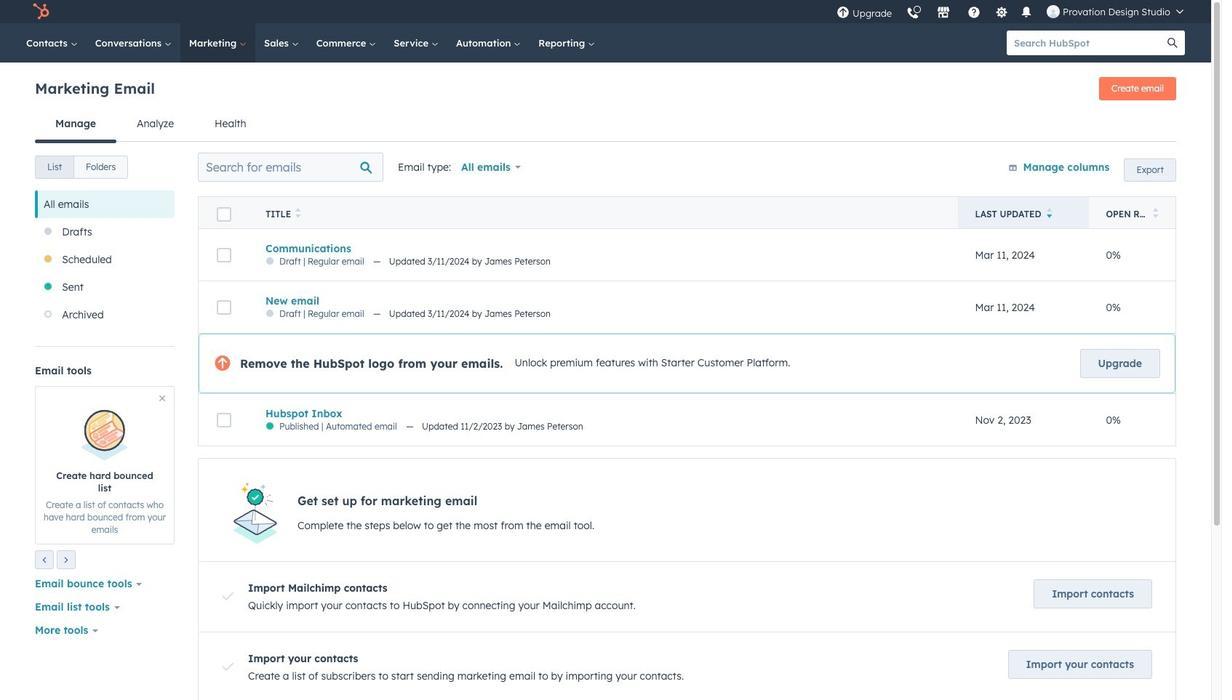 Task type: describe. For each thing, give the bounding box(es) containing it.
next image
[[62, 557, 71, 566]]

1 press to sort. element from the left
[[296, 208, 301, 220]]

Search for emails search field
[[198, 153, 383, 182]]

james peterson image
[[1047, 5, 1060, 18]]

Search HubSpot search field
[[1007, 31, 1161, 55]]

press to sort. image for 2nd 'press to sort.' element from the right
[[296, 208, 301, 218]]



Task type: locate. For each thing, give the bounding box(es) containing it.
descending sort. press to sort ascending. image
[[1047, 208, 1052, 218]]

group
[[35, 156, 128, 179]]

2 press to sort. image from the left
[[1153, 208, 1158, 218]]

0 horizontal spatial press to sort. image
[[296, 208, 301, 218]]

None button
[[35, 156, 74, 179], [74, 156, 128, 179], [35, 156, 74, 179], [74, 156, 128, 179]]

press to sort. image
[[296, 208, 301, 218], [1153, 208, 1158, 218]]

2 press to sort. element from the left
[[1153, 208, 1158, 220]]

marketplaces image
[[937, 7, 950, 20]]

1 horizontal spatial press to sort. element
[[1153, 208, 1158, 220]]

previous image
[[40, 557, 49, 566]]

0 horizontal spatial press to sort. element
[[296, 208, 301, 220]]

banner
[[35, 73, 1177, 106]]

navigation
[[35, 106, 1177, 143]]

1 horizontal spatial press to sort. image
[[1153, 208, 1158, 218]]

1 press to sort. image from the left
[[296, 208, 301, 218]]

press to sort. image for 1st 'press to sort.' element from right
[[1153, 208, 1158, 218]]

descending sort. press to sort ascending. element
[[1047, 208, 1052, 220]]

press to sort. element
[[296, 208, 301, 220], [1153, 208, 1158, 220]]

close image
[[159, 396, 165, 402]]

menu
[[830, 0, 1194, 23]]



